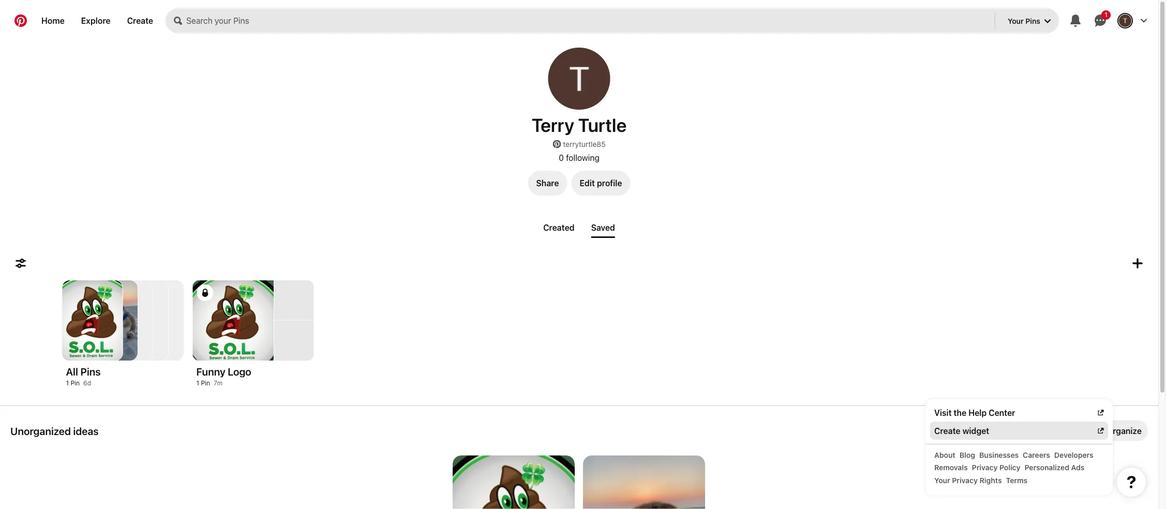 Task type: vqa. For each thing, say whether or not it's contained in the screenshot.
This contains an image of: Iced Coffee Protein Shake | Healthy drinks recipes, Iced coffee protein shake, Protein shake recipes
no



Task type: describe. For each thing, give the bounding box(es) containing it.
dropdown image
[[1045, 18, 1052, 24]]

ideas
[[73, 425, 99, 437]]

edit profile button
[[572, 171, 631, 196]]

create widget link
[[935, 425, 1105, 437]]

removals link
[[933, 462, 971, 474]]

terry turtle image
[[1120, 14, 1132, 27]]

0 following
[[559, 153, 600, 163]]

funny logo 1 pin 7m
[[196, 366, 252, 387]]

about blog businesses careers developers removals privacy policy personalized ads your privacy rights terms
[[935, 451, 1094, 485]]

policy
[[1000, 464, 1021, 472]]

funny
[[196, 366, 226, 378]]

search icon image
[[174, 17, 182, 25]]

all pins 1 pin 6d
[[66, 366, 101, 387]]

personalized
[[1025, 464, 1070, 472]]

developers link
[[1053, 449, 1096, 462]]

terms
[[1007, 476, 1028, 485]]

home link
[[33, 8, 73, 33]]

created
[[544, 223, 575, 232]]

explore link
[[73, 8, 119, 33]]

terryturtle85
[[563, 140, 606, 149]]

create widget menu item
[[931, 422, 1109, 440]]

6d
[[83, 380, 91, 387]]

visit
[[935, 408, 952, 418]]

created link
[[540, 218, 579, 237]]

saved link
[[587, 218, 620, 238]]

pin for funny
[[201, 380, 210, 387]]

Search text field
[[186, 8, 993, 33]]

edit
[[580, 178, 595, 188]]

your inside about blog businesses careers developers removals privacy policy personalized ads your privacy rights terms
[[935, 476, 951, 485]]

blog link
[[958, 449, 978, 462]]

visit the help center link
[[935, 407, 1105, 419]]

1 allpins image from the left
[[62, 281, 122, 361]]

share
[[537, 178, 559, 188]]

your pins
[[1009, 16, 1041, 25]]

terry
[[532, 114, 575, 136]]

removals
[[935, 464, 969, 472]]

careers link
[[1022, 449, 1053, 462]]

terms link
[[1005, 474, 1030, 487]]

create widget
[[935, 426, 990, 436]]

unorganized ideas
[[10, 425, 99, 437]]

7m
[[214, 380, 223, 387]]

pinterest image
[[553, 140, 561, 148]]

businesses link
[[978, 449, 1022, 462]]

2 pin image image from the left
[[108, 281, 168, 361]]

all
[[66, 366, 78, 378]]

help
[[969, 408, 987, 418]]

explore
[[81, 16, 111, 26]]



Task type: locate. For each thing, give the bounding box(es) containing it.
careers
[[1024, 451, 1051, 459]]

turtle
[[579, 114, 627, 136]]

1 for all pins
[[66, 380, 69, 387]]

pins inside button
[[1026, 16, 1041, 25]]

developers
[[1055, 451, 1094, 459]]

about link
[[933, 449, 958, 462]]

1 inside funny logo 1 pin 7m
[[196, 380, 199, 387]]

0 horizontal spatial pins
[[80, 366, 101, 378]]

terryturtle85 image
[[549, 48, 611, 110]]

1 horizontal spatial create
[[935, 426, 961, 436]]

your down the removals
[[935, 476, 951, 485]]

pin image image
[[93, 281, 153, 361], [108, 281, 168, 361], [123, 281, 184, 361]]

0 horizontal spatial pin
[[71, 380, 80, 387]]

your privacy rights link
[[933, 474, 1005, 487]]

pins for all
[[80, 366, 101, 378]]

1 horizontal spatial your
[[1009, 16, 1024, 25]]

ads
[[1072, 464, 1085, 472]]

1 left terry turtle icon
[[1105, 11, 1108, 18]]

profile
[[597, 178, 623, 188]]

1 horizontal spatial 1
[[196, 380, 199, 387]]

create inside the "create widget" link
[[935, 426, 961, 436]]

your inside button
[[1009, 16, 1024, 25]]

1 for funny logo
[[196, 380, 199, 387]]

0 horizontal spatial create
[[127, 16, 153, 26]]

your
[[1009, 16, 1024, 25], [935, 476, 951, 485]]

privacy policy link
[[971, 462, 1023, 474]]

1 inside button
[[1105, 11, 1108, 18]]

0 vertical spatial create
[[127, 16, 153, 26]]

1 inside all pins 1 pin 6d
[[66, 380, 69, 387]]

2 horizontal spatial 1
[[1105, 11, 1108, 18]]

list containing about
[[927, 445, 1113, 491]]

privacy
[[973, 464, 998, 472], [953, 476, 979, 485]]

edit profile
[[580, 178, 623, 188]]

pin for all
[[71, 380, 80, 387]]

pins
[[1026, 16, 1041, 25], [80, 366, 101, 378]]

privacy down the removals
[[953, 476, 979, 485]]

secret board icon image
[[201, 289, 209, 297]]

this contains an image of: image
[[453, 456, 575, 509], [583, 456, 706, 509]]

list
[[927, 445, 1113, 491], [0, 456, 1159, 509]]

rights
[[980, 476, 1003, 485]]

create down visit
[[935, 426, 961, 436]]

unorganized
[[10, 425, 71, 437]]

0
[[559, 153, 564, 163]]

0 horizontal spatial 1
[[66, 380, 69, 387]]

create inside create link
[[127, 16, 153, 26]]

0 vertical spatial privacy
[[973, 464, 998, 472]]

saved
[[592, 223, 616, 232]]

blog
[[960, 451, 976, 459]]

organize
[[1107, 426, 1143, 436]]

pin left 7m
[[201, 380, 210, 387]]

home
[[41, 16, 65, 26]]

your pins button
[[1000, 8, 1060, 33]]

1 vertical spatial privacy
[[953, 476, 979, 485]]

logo
[[228, 366, 252, 378]]

share button
[[528, 171, 568, 196]]

create
[[127, 16, 153, 26], [935, 426, 961, 436]]

following
[[566, 153, 600, 163]]

pins inside all pins 1 pin 6d
[[80, 366, 101, 378]]

terry turtle
[[532, 114, 627, 136]]

0 vertical spatial your
[[1009, 16, 1024, 25]]

center
[[989, 408, 1016, 418]]

1 vertical spatial your
[[935, 476, 951, 485]]

pins up 6d
[[80, 366, 101, 378]]

1 vertical spatial pins
[[80, 366, 101, 378]]

pin left 6d
[[71, 380, 80, 387]]

1 down the all
[[66, 380, 69, 387]]

0 vertical spatial pins
[[1026, 16, 1041, 25]]

pins for your
[[1026, 16, 1041, 25]]

1 vertical spatial create
[[935, 426, 961, 436]]

1 pin image image from the left
[[93, 281, 153, 361]]

2 allpins image from the left
[[78, 281, 138, 361]]

0 horizontal spatial this contains an image of: image
[[453, 456, 575, 509]]

1 horizontal spatial pins
[[1026, 16, 1041, 25]]

3 pin image image from the left
[[123, 281, 184, 361]]

pins left dropdown icon
[[1026, 16, 1041, 25]]

create for create widget
[[935, 426, 961, 436]]

pin
[[71, 380, 80, 387], [201, 380, 210, 387]]

allpins image
[[62, 281, 122, 361], [78, 281, 138, 361]]

visit the help center
[[935, 408, 1016, 418]]

1 horizontal spatial pin
[[201, 380, 210, 387]]

2 this contains an image of: image from the left
[[583, 456, 706, 509]]

0 horizontal spatial your
[[935, 476, 951, 485]]

1 button
[[1089, 8, 1114, 33]]

businesses
[[980, 451, 1020, 459]]

pin inside funny logo 1 pin 7m
[[201, 380, 210, 387]]

1
[[1105, 11, 1108, 18], [66, 380, 69, 387], [196, 380, 199, 387]]

the
[[954, 408, 967, 418]]

create link
[[119, 8, 162, 33]]

1 horizontal spatial this contains an image of: image
[[583, 456, 706, 509]]

privacy up rights
[[973, 464, 998, 472]]

organize button
[[1101, 421, 1149, 441]]

1 pin from the left
[[71, 380, 80, 387]]

your left dropdown icon
[[1009, 16, 1024, 25]]

create for create
[[127, 16, 153, 26]]

1 this contains an image of: image from the left
[[453, 456, 575, 509]]

about
[[935, 451, 956, 459]]

1 down funny
[[196, 380, 199, 387]]

personalized ads link
[[1023, 462, 1087, 474]]

2 pin from the left
[[201, 380, 210, 387]]

widget
[[963, 426, 990, 436]]

pin inside all pins 1 pin 6d
[[71, 380, 80, 387]]

create left search icon
[[127, 16, 153, 26]]



